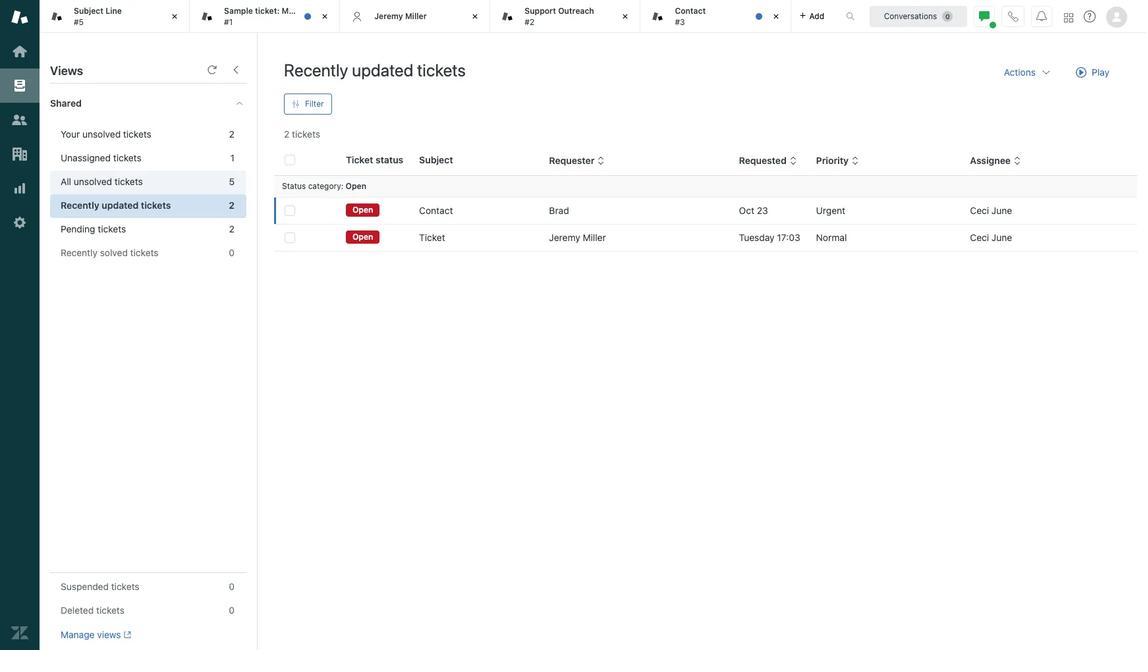 Task type: locate. For each thing, give the bounding box(es) containing it.
priority button
[[816, 155, 859, 167]]

ceci june
[[970, 205, 1012, 216], [970, 232, 1012, 243]]

1 vertical spatial 0
[[229, 581, 235, 592]]

contact inside tab
[[675, 6, 706, 16]]

assignee
[[970, 155, 1011, 166]]

ticket inside row
[[419, 232, 445, 243]]

1 vertical spatial miller
[[583, 232, 606, 243]]

open
[[346, 181, 366, 191], [353, 205, 373, 215], [353, 232, 373, 242]]

2 tab from the left
[[190, 0, 340, 33]]

miller
[[405, 11, 427, 21], [583, 232, 606, 243]]

recently down pending
[[61, 247, 98, 258]]

close image left #2
[[469, 10, 482, 23]]

1 vertical spatial recently
[[61, 200, 99, 211]]

1 horizontal spatial updated
[[352, 60, 413, 80]]

actions button
[[994, 59, 1062, 86]]

unsolved down unassigned
[[74, 176, 112, 187]]

ticket link
[[419, 231, 445, 244]]

meet
[[282, 6, 301, 16]]

(opens in a new tab) image
[[121, 632, 131, 639]]

0 horizontal spatial miller
[[405, 11, 427, 21]]

2 vertical spatial recently
[[61, 247, 98, 258]]

2
[[229, 129, 235, 140], [284, 129, 290, 140], [229, 200, 235, 211], [229, 223, 235, 235]]

updated
[[352, 60, 413, 80], [102, 200, 139, 211]]

suspended tickets
[[61, 581, 139, 592]]

manage
[[61, 629, 95, 641]]

recently up filter
[[284, 60, 348, 80]]

zendesk image
[[11, 625, 28, 642]]

shared button
[[40, 84, 222, 123]]

1 vertical spatial june
[[992, 232, 1012, 243]]

1 0 from the top
[[229, 247, 235, 258]]

#3
[[675, 17, 685, 27]]

0 horizontal spatial jeremy miller
[[374, 11, 427, 21]]

tickets
[[417, 60, 466, 80], [123, 129, 151, 140], [292, 129, 320, 140], [113, 152, 141, 163], [115, 176, 143, 187], [141, 200, 171, 211], [98, 223, 126, 235], [130, 247, 159, 258], [111, 581, 139, 592], [96, 605, 124, 616]]

close image right the on the top left of page
[[318, 10, 332, 23]]

unsolved
[[82, 129, 121, 140], [74, 176, 112, 187]]

organizations image
[[11, 146, 28, 163]]

recently for 2
[[61, 200, 99, 211]]

2 close image from the left
[[318, 10, 332, 23]]

notifications image
[[1037, 11, 1047, 21]]

collapse views pane image
[[231, 65, 241, 75]]

4 close image from the left
[[769, 10, 783, 23]]

subject
[[74, 6, 103, 16], [419, 154, 453, 165]]

1 june from the top
[[992, 205, 1012, 216]]

jeremy miller
[[374, 11, 427, 21], [549, 232, 606, 243]]

0 horizontal spatial recently updated tickets
[[61, 200, 171, 211]]

get started image
[[11, 43, 28, 60]]

add
[[810, 11, 824, 21]]

1 horizontal spatial recently updated tickets
[[284, 60, 466, 80]]

main element
[[0, 0, 40, 650]]

close image left #1
[[168, 10, 181, 23]]

0 vertical spatial jeremy
[[374, 11, 403, 21]]

3 tab from the left
[[491, 0, 641, 33]]

2 row from the top
[[274, 224, 1137, 251]]

ticket:
[[255, 6, 280, 16]]

recently for 0
[[61, 247, 98, 258]]

0 vertical spatial june
[[992, 205, 1012, 216]]

1 horizontal spatial miller
[[583, 232, 606, 243]]

jeremy right ticket
[[374, 11, 403, 21]]

0 vertical spatial unsolved
[[82, 129, 121, 140]]

close image left the add popup button
[[769, 10, 783, 23]]

shared heading
[[40, 84, 257, 123]]

pending
[[61, 223, 95, 235]]

support
[[525, 6, 556, 16]]

0 vertical spatial contact
[[675, 6, 706, 16]]

ticket left status
[[346, 154, 373, 165]]

23
[[757, 205, 768, 216]]

ticket
[[346, 154, 373, 165], [419, 232, 445, 243]]

1 vertical spatial ceci
[[970, 232, 989, 243]]

row down oct
[[274, 224, 1137, 251]]

#5
[[74, 17, 84, 27]]

1 horizontal spatial contact
[[675, 6, 706, 16]]

0 for suspended tickets
[[229, 581, 235, 592]]

tickets up solved
[[98, 223, 126, 235]]

#1
[[224, 17, 233, 27]]

2 0 from the top
[[229, 581, 235, 592]]

subject right status
[[419, 154, 453, 165]]

pending tickets
[[61, 223, 126, 235]]

your
[[61, 129, 80, 140]]

0 vertical spatial ceci june
[[970, 205, 1012, 216]]

unassigned
[[61, 152, 111, 163]]

0 vertical spatial jeremy miller
[[374, 11, 427, 21]]

0 horizontal spatial jeremy
[[374, 11, 403, 21]]

recently updated tickets
[[284, 60, 466, 80], [61, 200, 171, 211]]

2 ceci june from the top
[[970, 232, 1012, 243]]

2 for pending tickets
[[229, 223, 235, 235]]

requested button
[[739, 155, 797, 167]]

tab containing contact
[[641, 0, 791, 33]]

1 vertical spatial recently updated tickets
[[61, 200, 171, 211]]

3 close image from the left
[[469, 10, 482, 23]]

0 vertical spatial 0
[[229, 247, 235, 258]]

1 horizontal spatial jeremy miller
[[549, 232, 606, 243]]

1 vertical spatial updated
[[102, 200, 139, 211]]

category:
[[308, 181, 343, 191]]

status category: open
[[282, 181, 366, 191]]

ticket
[[318, 6, 340, 16]]

contact inside row
[[419, 205, 453, 216]]

4 tab from the left
[[641, 0, 791, 33]]

0 horizontal spatial ticket
[[346, 154, 373, 165]]

1 vertical spatial subject
[[419, 154, 453, 165]]

3 0 from the top
[[229, 605, 235, 616]]

contact up "#3"
[[675, 6, 706, 16]]

1 vertical spatial open
[[353, 205, 373, 215]]

requester
[[549, 155, 595, 166]]

contact #3
[[675, 6, 706, 27]]

0 vertical spatial ticket
[[346, 154, 373, 165]]

tab containing sample ticket: meet the ticket
[[190, 0, 340, 33]]

row up tuesday
[[274, 197, 1137, 224]]

1 vertical spatial contact
[[419, 205, 453, 216]]

0 vertical spatial ceci
[[970, 205, 989, 216]]

1 row from the top
[[274, 197, 1137, 224]]

refresh views pane image
[[207, 65, 217, 75]]

unsolved for your
[[82, 129, 121, 140]]

1 vertical spatial ticket
[[419, 232, 445, 243]]

1 horizontal spatial jeremy
[[549, 232, 580, 243]]

updated down all unsolved tickets
[[102, 200, 139, 211]]

updated down jeremy miller tab
[[352, 60, 413, 80]]

tab
[[40, 0, 190, 33], [190, 0, 340, 33], [491, 0, 641, 33], [641, 0, 791, 33]]

add button
[[791, 0, 832, 32]]

1 vertical spatial unsolved
[[74, 176, 112, 187]]

your unsolved tickets
[[61, 129, 151, 140]]

tab containing subject line
[[40, 0, 190, 33]]

status
[[282, 181, 306, 191]]

close image
[[168, 10, 181, 23], [318, 10, 332, 23], [469, 10, 482, 23], [769, 10, 783, 23]]

recently
[[284, 60, 348, 80], [61, 200, 99, 211], [61, 247, 98, 258]]

tickets up views
[[96, 605, 124, 616]]

0
[[229, 247, 235, 258], [229, 581, 235, 592], [229, 605, 235, 616]]

0 vertical spatial recently
[[284, 60, 348, 80]]

recently up pending
[[61, 200, 99, 211]]

miller inside tab
[[405, 11, 427, 21]]

recently solved tickets
[[61, 247, 159, 258]]

#2
[[525, 17, 535, 27]]

filter
[[305, 99, 324, 109]]

june
[[992, 205, 1012, 216], [992, 232, 1012, 243]]

1 vertical spatial jeremy
[[549, 232, 580, 243]]

1 horizontal spatial ticket
[[419, 232, 445, 243]]

normal
[[816, 232, 847, 243]]

contact up ticket link
[[419, 205, 453, 216]]

1 tab from the left
[[40, 0, 190, 33]]

1 vertical spatial ceci june
[[970, 232, 1012, 243]]

filter button
[[284, 94, 332, 115]]

jeremy down brad
[[549, 232, 580, 243]]

unsolved up unassigned tickets
[[82, 129, 121, 140]]

0 vertical spatial miller
[[405, 11, 427, 21]]

0 horizontal spatial subject
[[74, 6, 103, 16]]

0 vertical spatial open
[[346, 181, 366, 191]]

manage views link
[[61, 629, 131, 641]]

close image inside jeremy miller tab
[[469, 10, 482, 23]]

subject inside subject line #5
[[74, 6, 103, 16]]

oct
[[739, 205, 755, 216]]

2 vertical spatial 0
[[229, 605, 235, 616]]

subject up #5
[[74, 6, 103, 16]]

outreach
[[558, 6, 594, 16]]

row
[[274, 197, 1137, 224], [274, 224, 1137, 251]]

ticket down contact link
[[419, 232, 445, 243]]

jeremy miller tab
[[340, 0, 491, 33]]

contact
[[675, 6, 706, 16], [419, 205, 453, 216]]

ceci
[[970, 205, 989, 216], [970, 232, 989, 243]]

0 vertical spatial subject
[[74, 6, 103, 16]]

all unsolved tickets
[[61, 176, 143, 187]]

1 horizontal spatial subject
[[419, 154, 453, 165]]

1 vertical spatial jeremy miller
[[549, 232, 606, 243]]

jeremy
[[374, 11, 403, 21], [549, 232, 580, 243]]

priority
[[816, 155, 849, 166]]

zendesk products image
[[1064, 13, 1074, 22]]

miller inside row
[[583, 232, 606, 243]]

close image
[[619, 10, 632, 23]]

0 horizontal spatial contact
[[419, 205, 453, 216]]



Task type: vqa. For each thing, say whether or not it's contained in the screenshot.
Group
no



Task type: describe. For each thing, give the bounding box(es) containing it.
0 vertical spatial recently updated tickets
[[284, 60, 466, 80]]

sample ticket: meet the ticket #1
[[224, 6, 340, 27]]

tickets down unassigned tickets
[[115, 176, 143, 187]]

subject for subject line #5
[[74, 6, 103, 16]]

1 ceci from the top
[[970, 205, 989, 216]]

zendesk support image
[[11, 9, 28, 26]]

1 close image from the left
[[168, 10, 181, 23]]

1
[[230, 152, 235, 163]]

subject for subject
[[419, 154, 453, 165]]

0 vertical spatial updated
[[352, 60, 413, 80]]

jeremy inside tab
[[374, 11, 403, 21]]

2 ceci from the top
[[970, 232, 989, 243]]

2 for your unsolved tickets
[[229, 129, 235, 140]]

button displays agent's chat status as online. image
[[979, 11, 990, 21]]

ticket status
[[346, 154, 403, 165]]

suspended
[[61, 581, 109, 592]]

2 tickets
[[284, 129, 320, 140]]

views
[[97, 629, 121, 641]]

ticket for ticket
[[419, 232, 445, 243]]

0 for deleted tickets
[[229, 605, 235, 616]]

2 june from the top
[[992, 232, 1012, 243]]

contact for contact
[[419, 205, 453, 216]]

unassigned tickets
[[61, 152, 141, 163]]

support outreach #2
[[525, 6, 594, 27]]

tickets right solved
[[130, 247, 159, 258]]

deleted
[[61, 605, 94, 616]]

tabs tab list
[[40, 0, 832, 33]]

tickets down shared dropdown button in the left of the page
[[123, 129, 151, 140]]

contact for contact #3
[[675, 6, 706, 16]]

shared
[[50, 98, 82, 109]]

tuesday 17:03
[[739, 232, 800, 243]]

0 horizontal spatial updated
[[102, 200, 139, 211]]

tickets up deleted tickets
[[111, 581, 139, 592]]

brad
[[549, 205, 569, 216]]

conversations
[[884, 11, 937, 21]]

customers image
[[11, 111, 28, 129]]

the
[[303, 6, 316, 16]]

sample
[[224, 6, 253, 16]]

views image
[[11, 77, 28, 94]]

row containing ticket
[[274, 224, 1137, 251]]

requester button
[[549, 155, 605, 167]]

row containing contact
[[274, 197, 1137, 224]]

play button
[[1065, 59, 1121, 86]]

admin image
[[11, 214, 28, 231]]

reporting image
[[11, 180, 28, 197]]

deleted tickets
[[61, 605, 124, 616]]

play
[[1092, 67, 1110, 78]]

jeremy inside row
[[549, 232, 580, 243]]

5
[[229, 176, 235, 187]]

ticket for ticket status
[[346, 154, 373, 165]]

2 for recently updated tickets
[[229, 200, 235, 211]]

jeremy miller inside row
[[549, 232, 606, 243]]

all
[[61, 176, 71, 187]]

actions
[[1004, 67, 1036, 78]]

2 vertical spatial open
[[353, 232, 373, 242]]

subject line #5
[[74, 6, 122, 27]]

line
[[106, 6, 122, 16]]

tickets down your unsolved tickets
[[113, 152, 141, 163]]

tickets down tabs tab list
[[417, 60, 466, 80]]

get help image
[[1084, 11, 1096, 22]]

oct 23
[[739, 205, 768, 216]]

tickets down filter button
[[292, 129, 320, 140]]

jeremy miller inside tab
[[374, 11, 427, 21]]

tab containing support outreach
[[491, 0, 641, 33]]

contact link
[[419, 204, 453, 217]]

solved
[[100, 247, 128, 258]]

assignee button
[[970, 155, 1021, 167]]

requested
[[739, 155, 787, 166]]

manage views
[[61, 629, 121, 641]]

tickets down all unsolved tickets
[[141, 200, 171, 211]]

1 ceci june from the top
[[970, 205, 1012, 216]]

conversations button
[[870, 6, 967, 27]]

17:03
[[777, 232, 800, 243]]

tuesday
[[739, 232, 775, 243]]

views
[[50, 64, 83, 78]]

0 for recently solved tickets
[[229, 247, 235, 258]]

unsolved for all
[[74, 176, 112, 187]]

urgent
[[816, 205, 846, 216]]

status
[[376, 154, 403, 165]]



